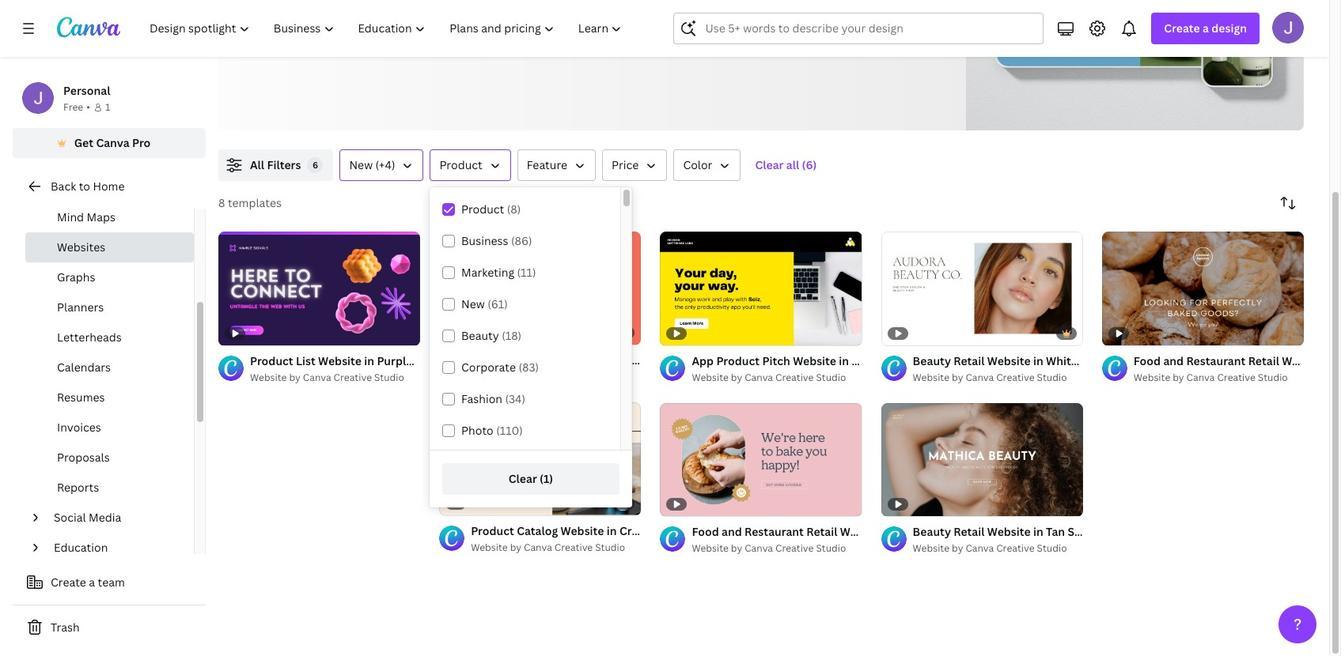 Task type: locate. For each thing, give the bounding box(es) containing it.
corporate
[[461, 360, 516, 375]]

planners
[[57, 300, 104, 315]]

2 horizontal spatial a
[[1203, 21, 1209, 36]]

in inside the product catalog website in cream black warm & modern style website by canva creative studio
[[607, 524, 617, 539]]

business (86)
[[461, 233, 532, 248]]

website by canva creative studio
[[471, 370, 625, 384], [692, 371, 846, 384], [1134, 371, 1288, 384], [692, 542, 846, 556]]

light right tan
[[1108, 525, 1135, 540]]

create for create a team
[[51, 575, 86, 590]]

1 retail from the top
[[954, 353, 985, 368]]

fashion (34)
[[461, 392, 526, 407]]

product inside button
[[439, 157, 482, 172]]

a for team
[[89, 575, 95, 590]]

clear
[[755, 157, 784, 172], [509, 472, 537, 487]]

1 horizontal spatial light
[[1171, 353, 1198, 368]]

new left "(61)"
[[461, 297, 485, 312]]

0 horizontal spatial and
[[244, 28, 267, 46]]

a left team
[[89, 575, 95, 590]]

all filters
[[250, 157, 301, 172]]

new for new (61)
[[461, 297, 485, 312]]

and left grey
[[1080, 353, 1101, 368]]

a inside create a team button
[[89, 575, 95, 590]]

white
[[1046, 353, 1078, 368]]

0 vertical spatial light
[[1171, 353, 1198, 368]]

new left (+4)
[[349, 157, 373, 172]]

website up these
[[357, 8, 404, 25]]

photo
[[461, 423, 494, 438]]

website down event,
[[550, 28, 598, 46]]

create left design
[[1164, 21, 1200, 36]]

canva inside button
[[96, 135, 129, 150]]

clear left all
[[755, 157, 784, 172]]

pro
[[132, 135, 151, 150]]

2 vertical spatial beauty
[[913, 525, 951, 540]]

in left the cream
[[607, 524, 617, 539]]

(34)
[[505, 392, 526, 407]]

free •
[[63, 100, 90, 114]]

reports link
[[25, 473, 194, 503]]

light right grey
[[1171, 353, 1198, 368]]

in left purple
[[364, 353, 374, 368]]

1 horizontal spatial and
[[1080, 353, 1101, 368]]

new (+4) button
[[340, 150, 424, 181]]

beauty inside "beauty retail website in tan simple light style website by canva creative studio"
[[913, 525, 951, 540]]

light inside beauty retail website in white and grey simple light style website by canva creative studio
[[1171, 353, 1198, 368]]

get
[[74, 135, 93, 150]]

new
[[349, 157, 373, 172], [461, 297, 485, 312]]

product for product (8)
[[461, 202, 504, 217]]

with
[[305, 28, 331, 46]]

(6)
[[802, 157, 817, 172]]

free
[[523, 28, 547, 46]]

0 horizontal spatial new
[[349, 157, 373, 172]]

education
[[54, 540, 108, 555]]

purple
[[377, 353, 413, 368]]

a for design
[[1203, 21, 1209, 36]]

a left design
[[1203, 21, 1209, 36]]

in left white
[[1033, 353, 1043, 368]]

product left 'catalog'
[[471, 524, 514, 539]]

websites
[[57, 240, 105, 255]]

1 horizontal spatial clear
[[755, 157, 784, 172]]

these
[[334, 28, 368, 46]]

product left list
[[250, 353, 293, 368]]

1 vertical spatial light
[[1108, 525, 1135, 540]]

retail inside beauty retail website in white and grey simple light style website by canva creative studio
[[954, 353, 985, 368]]

invoices
[[57, 420, 101, 435]]

light
[[1171, 353, 1198, 368], [1108, 525, 1135, 540]]

1 horizontal spatial website
[[550, 28, 598, 46]]

clear all (6)
[[755, 157, 817, 172]]

0 horizontal spatial clear
[[509, 472, 537, 487]]

proposals link
[[25, 443, 194, 473]]

None search field
[[674, 13, 1044, 44]]

in
[[364, 353, 374, 368], [1033, 353, 1043, 368], [607, 524, 617, 539], [1033, 525, 1043, 540]]

product inside 'product list website in purple pink yellow tactile 3d style website by canva creative studio'
[[250, 353, 293, 368]]

beauty (18)
[[461, 328, 522, 343]]

1 horizontal spatial a
[[288, 8, 295, 25]]

create a design
[[1164, 21, 1247, 36]]

studio
[[595, 370, 625, 384], [374, 371, 404, 384], [816, 371, 846, 384], [1037, 371, 1067, 384], [1258, 371, 1288, 384], [595, 542, 625, 555], [816, 542, 846, 556], [1037, 542, 1067, 556]]

website
[[357, 8, 404, 25], [550, 28, 598, 46]]

all
[[786, 157, 799, 172]]

yellow
[[441, 353, 476, 368]]

product
[[439, 157, 482, 172], [461, 202, 504, 217], [250, 353, 293, 368], [471, 524, 514, 539]]

0 horizontal spatial simple
[[1068, 525, 1105, 540]]

new for new (+4)
[[349, 157, 373, 172]]

clear (1)
[[509, 472, 553, 487]]

product inside the product catalog website in cream black warm & modern style website by canva creative studio
[[471, 524, 514, 539]]

resumes link
[[25, 383, 194, 413]]

a up more
[[288, 8, 295, 25]]

website templates image
[[966, 0, 1304, 131], [966, 0, 1304, 131]]

and down design
[[244, 28, 267, 46]]

6
[[312, 159, 318, 171]]

style for product catalog website in cream black warm & modern style
[[778, 524, 806, 539]]

organization,
[[614, 8, 693, 25]]

beauty inside beauty retail website in white and grey simple light style website by canva creative studio
[[913, 353, 951, 368]]

canva
[[96, 135, 129, 150], [524, 370, 552, 384], [303, 371, 331, 384], [745, 371, 773, 384], [966, 371, 994, 384], [1187, 371, 1215, 384], [524, 542, 552, 555], [745, 542, 773, 556], [966, 542, 994, 556]]

back to home
[[51, 179, 125, 194]]

create inside dropdown button
[[1164, 21, 1200, 36]]

creative inside beauty retail website in white and grey simple light style website by canva creative studio
[[996, 371, 1035, 384]]

0 vertical spatial new
[[349, 157, 373, 172]]

new inside button
[[349, 157, 373, 172]]

1 vertical spatial create
[[51, 575, 86, 590]]

style inside the product catalog website in cream black warm & modern style website by canva creative studio
[[778, 524, 806, 539]]

canva inside 'product list website in purple pink yellow tactile 3d style website by canva creative studio'
[[303, 371, 331, 384]]

price button
[[602, 150, 667, 181]]

1 vertical spatial simple
[[1068, 525, 1105, 540]]

fashion
[[461, 392, 502, 407]]

2 retail from the top
[[954, 525, 985, 540]]

1 vertical spatial and
[[1080, 353, 1101, 368]]

style inside beauty retail website in white and grey simple light style website by canva creative studio
[[1201, 353, 1229, 368]]

product catalog website in cream black warm & modern style website by canva creative studio
[[471, 524, 806, 555]]

retail inside "beauty retail website in tan simple light style website by canva creative studio"
[[954, 525, 985, 540]]

1 horizontal spatial create
[[1164, 21, 1200, 36]]

1 vertical spatial beauty
[[913, 353, 951, 368]]

get canva pro button
[[13, 128, 206, 158]]

0 horizontal spatial a
[[89, 575, 95, 590]]

a inside design a beautiful website for any business, portfolio, event, organization, and more with these professionally designed, free website templates.
[[288, 8, 295, 25]]

8
[[218, 195, 225, 210]]

(110)
[[496, 423, 523, 438]]

product left (8)
[[461, 202, 504, 217]]

8 templates
[[218, 195, 282, 210]]

a inside create a design dropdown button
[[1203, 21, 1209, 36]]

in inside "beauty retail website in tan simple light style website by canva creative studio"
[[1033, 525, 1043, 540]]

0 horizontal spatial create
[[51, 575, 86, 590]]

product up product (8)
[[439, 157, 482, 172]]

creative inside "beauty retail website in tan simple light style website by canva creative studio"
[[996, 542, 1035, 556]]

a for beautiful
[[288, 8, 295, 25]]

0 vertical spatial simple
[[1131, 353, 1169, 368]]

0 vertical spatial create
[[1164, 21, 1200, 36]]

in inside beauty retail website in white and grey simple light style website by canva creative studio
[[1033, 353, 1043, 368]]

by
[[510, 370, 521, 384], [289, 371, 301, 384], [731, 371, 742, 384], [952, 371, 963, 384], [1173, 371, 1184, 384], [510, 542, 521, 555], [731, 542, 742, 556], [952, 542, 963, 556]]

create down education on the bottom left of the page
[[51, 575, 86, 590]]

by inside the product catalog website in cream black warm & modern style website by canva creative studio
[[510, 542, 521, 555]]

home
[[93, 179, 125, 194]]

website by canva creative studio link
[[471, 369, 641, 385], [250, 370, 420, 386], [692, 370, 862, 386], [913, 370, 1083, 386], [1134, 370, 1304, 386], [471, 541, 641, 557], [692, 541, 862, 557], [913, 541, 1083, 557]]

clear inside button
[[509, 472, 537, 487]]

clear left (1)
[[509, 472, 537, 487]]

beautiful
[[298, 8, 353, 25]]

simple inside beauty retail website in white and grey simple light style website by canva creative studio
[[1131, 353, 1169, 368]]

1 horizontal spatial simple
[[1131, 353, 1169, 368]]

studio inside 'product list website in purple pink yellow tactile 3d style website by canva creative studio'
[[374, 371, 404, 384]]

in inside 'product list website in purple pink yellow tactile 3d style website by canva creative studio'
[[364, 353, 374, 368]]

jacob simon image
[[1272, 12, 1304, 44]]

trash link
[[13, 612, 206, 644]]

business,
[[453, 8, 510, 25]]

any
[[428, 8, 450, 25]]

retail for beauty retail website in tan simple light style
[[954, 525, 985, 540]]

clear for clear all (6)
[[755, 157, 784, 172]]

beauty for beauty retail website in white and grey simple light style website by canva creative studio
[[913, 353, 951, 368]]

6 filter options selected element
[[307, 157, 323, 173]]

resumes
[[57, 390, 105, 405]]

1 vertical spatial new
[[461, 297, 485, 312]]

tan
[[1046, 525, 1065, 540]]

and inside design a beautiful website for any business, portfolio, event, organization, and more with these professionally designed, free website templates.
[[244, 28, 267, 46]]

1 horizontal spatial new
[[461, 297, 485, 312]]

in left tan
[[1033, 525, 1043, 540]]

create a team button
[[13, 567, 206, 599]]

0 vertical spatial and
[[244, 28, 267, 46]]

create inside button
[[51, 575, 86, 590]]

mind maps
[[57, 210, 115, 225]]

and
[[244, 28, 267, 46], [1080, 353, 1101, 368]]

in for purple
[[364, 353, 374, 368]]

color button
[[674, 150, 741, 181]]

(18)
[[502, 328, 522, 343]]

studio inside "beauty retail website in tan simple light style website by canva creative studio"
[[1037, 542, 1067, 556]]

1 vertical spatial clear
[[509, 472, 537, 487]]

warm
[[689, 524, 721, 539]]

beauty for beauty retail website in tan simple light style website by canva creative studio
[[913, 525, 951, 540]]

mind
[[57, 210, 84, 225]]

0 horizontal spatial website
[[357, 8, 404, 25]]

simple right grey
[[1131, 353, 1169, 368]]

clear inside "button"
[[755, 157, 784, 172]]

0 vertical spatial clear
[[755, 157, 784, 172]]

free
[[63, 100, 83, 114]]

clear for clear (1)
[[509, 472, 537, 487]]

0 vertical spatial beauty
[[461, 328, 499, 343]]

0 vertical spatial retail
[[954, 353, 985, 368]]

simple right tan
[[1068, 525, 1105, 540]]

style inside "beauty retail website in tan simple light style website by canva creative studio"
[[1137, 525, 1165, 540]]

0 horizontal spatial light
[[1108, 525, 1135, 540]]

back
[[51, 179, 76, 194]]

0 vertical spatial website
[[357, 8, 404, 25]]

1 vertical spatial retail
[[954, 525, 985, 540]]

style inside 'product list website in purple pink yellow tactile 3d style website by canva creative studio'
[[535, 353, 562, 368]]

filters
[[267, 157, 301, 172]]



Task type: vqa. For each thing, say whether or not it's contained in the screenshot.


Task type: describe. For each thing, give the bounding box(es) containing it.
cream
[[619, 524, 655, 539]]

create for create a design
[[1164, 21, 1200, 36]]

beauty retail website in white and grey simple light style website by canva creative studio
[[913, 353, 1229, 384]]

light inside "beauty retail website in tan simple light style website by canva creative studio"
[[1108, 525, 1135, 540]]

in for cream
[[607, 524, 617, 539]]

retail for beauty retail website in white and grey simple light style
[[954, 353, 985, 368]]

Sort by button
[[1272, 188, 1304, 219]]

team
[[98, 575, 125, 590]]

in for white
[[1033, 353, 1043, 368]]

canva inside beauty retail website in white and grey simple light style website by canva creative studio
[[966, 371, 994, 384]]

social
[[54, 510, 86, 525]]

beauty retail website in white and grey simple light style link
[[913, 353, 1229, 370]]

graphs
[[57, 270, 95, 285]]

business
[[461, 233, 508, 248]]

in for tan
[[1033, 525, 1043, 540]]

product button
[[430, 150, 511, 181]]

more
[[270, 28, 302, 46]]

beauty retail website in tan simple light style website by canva creative studio
[[913, 525, 1165, 556]]

color
[[683, 157, 712, 172]]

templates
[[228, 195, 282, 210]]

product catalog website in cream black warm & modern style link
[[471, 523, 806, 541]]

(61)
[[488, 297, 508, 312]]

marketing
[[461, 265, 514, 280]]

event,
[[573, 8, 611, 25]]

(+4)
[[375, 157, 395, 172]]

&
[[723, 524, 731, 539]]

by inside 'product list website in purple pink yellow tactile 3d style website by canva creative studio'
[[289, 371, 301, 384]]

graphs link
[[25, 263, 194, 293]]

corporate (83)
[[461, 360, 539, 375]]

catalog
[[517, 524, 558, 539]]

design
[[244, 8, 285, 25]]

portfolio,
[[513, 8, 570, 25]]

calendars link
[[25, 353, 194, 383]]

canva inside the product catalog website in cream black warm & modern style website by canva creative studio
[[524, 542, 552, 555]]

price
[[612, 157, 639, 172]]

product for product list website in purple pink yellow tactile 3d style website by canva creative studio
[[250, 353, 293, 368]]

product list website in purple pink yellow tactile 3d style link
[[250, 353, 562, 370]]

new (61)
[[461, 297, 508, 312]]

to
[[79, 179, 90, 194]]

for
[[407, 8, 425, 25]]

(83)
[[519, 360, 539, 375]]

top level navigation element
[[139, 13, 636, 44]]

(86)
[[511, 233, 532, 248]]

planners link
[[25, 293, 194, 323]]

simple inside "beauty retail website in tan simple light style website by canva creative studio"
[[1068, 525, 1105, 540]]

reports
[[57, 480, 99, 495]]

Search search field
[[705, 13, 1034, 44]]

grey
[[1103, 353, 1129, 368]]

by inside beauty retail website in white and grey simple light style website by canva creative studio
[[952, 371, 963, 384]]

black
[[657, 524, 687, 539]]

create a team
[[51, 575, 125, 590]]

beauty for beauty (18)
[[461, 328, 499, 343]]

creative inside 'product list website in purple pink yellow tactile 3d style website by canva creative studio'
[[334, 371, 372, 384]]

product (8)
[[461, 202, 521, 217]]

invoices link
[[25, 413, 194, 443]]

feature
[[527, 157, 567, 172]]

modern
[[733, 524, 776, 539]]

product list website in purple pink yellow tactile 3d style website by canva creative studio
[[250, 353, 562, 384]]

studio inside beauty retail website in white and grey simple light style website by canva creative studio
[[1037, 371, 1067, 384]]

by inside "beauty retail website in tan simple light style website by canva creative studio"
[[952, 542, 963, 556]]

creative inside the product catalog website in cream black warm & modern style website by canva creative studio
[[554, 542, 593, 555]]

and inside beauty retail website in white and grey simple light style website by canva creative studio
[[1080, 353, 1101, 368]]

product for product
[[439, 157, 482, 172]]

photo (110)
[[461, 423, 523, 438]]

1 vertical spatial website
[[550, 28, 598, 46]]

professionally
[[371, 28, 458, 46]]

product for product catalog website in cream black warm & modern style website by canva creative studio
[[471, 524, 514, 539]]

style for beauty retail website in white and grey simple light style
[[1201, 353, 1229, 368]]

(1)
[[540, 472, 553, 487]]

clear all (6) button
[[747, 150, 825, 181]]

design a beautiful website for any business, portfolio, event, organization, and more with these professionally designed, free website templates.
[[244, 8, 693, 46]]

design
[[1212, 21, 1247, 36]]

calendars
[[57, 360, 111, 375]]

media
[[89, 510, 121, 525]]

studio inside the product catalog website in cream black warm & modern style website by canva creative studio
[[595, 542, 625, 555]]

1
[[105, 100, 110, 114]]

education link
[[47, 533, 184, 563]]

style for product list website in purple pink yellow tactile 3d style
[[535, 353, 562, 368]]

social media
[[54, 510, 121, 525]]

personal
[[63, 83, 110, 98]]

letterheads
[[57, 330, 122, 345]]

letterheads link
[[25, 323, 194, 353]]

trash
[[51, 620, 80, 635]]

canva inside "beauty retail website in tan simple light style website by canva creative studio"
[[966, 542, 994, 556]]

(11)
[[517, 265, 536, 280]]

tactile
[[479, 353, 514, 368]]

templates.
[[601, 28, 665, 46]]

pink
[[415, 353, 438, 368]]

feature button
[[517, 150, 596, 181]]

marketing (11)
[[461, 265, 536, 280]]

(8)
[[507, 202, 521, 217]]

product catalog website in bright red white chic photocentric frames style image
[[439, 232, 641, 345]]

3d
[[517, 353, 532, 368]]

proposals
[[57, 450, 110, 465]]

clear (1) button
[[442, 464, 620, 495]]

back to home link
[[13, 171, 206, 203]]

maps
[[87, 210, 115, 225]]

mind maps link
[[25, 203, 194, 233]]

list
[[296, 353, 316, 368]]



